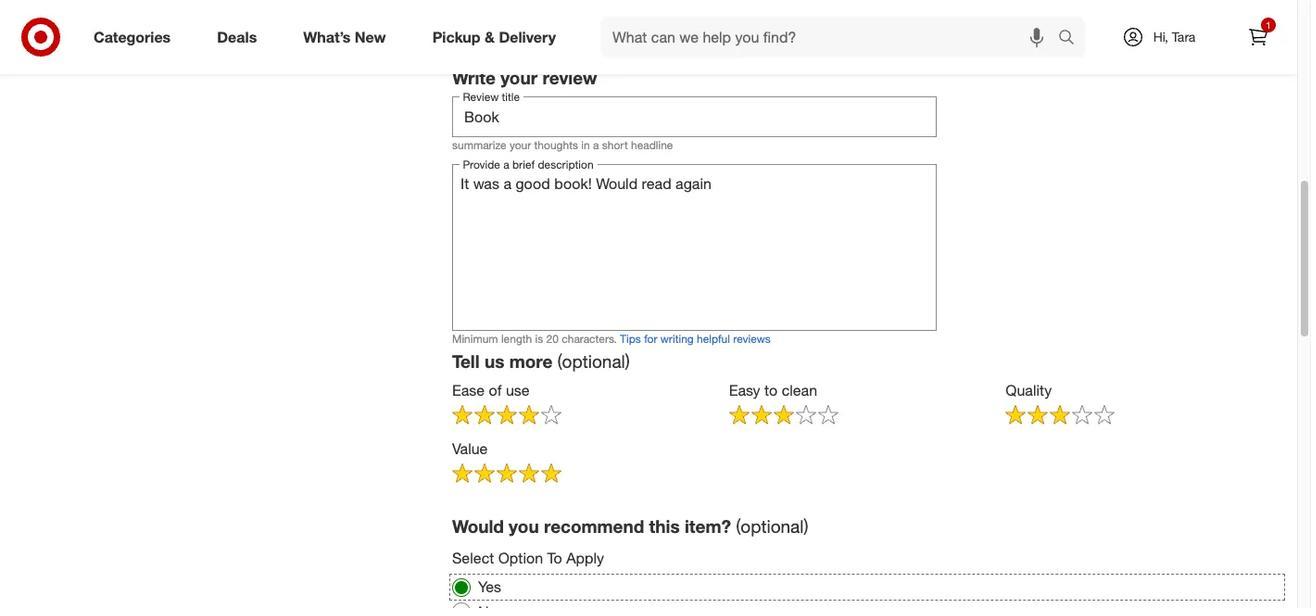 Task type: vqa. For each thing, say whether or not it's contained in the screenshot.
Select Option To Apply
yes



Task type: locate. For each thing, give the bounding box(es) containing it.
0 vertical spatial your
[[501, 67, 538, 88]]

what's
[[303, 27, 351, 46]]

pickup
[[433, 27, 481, 46]]

No radio
[[452, 603, 471, 608]]

clean
[[782, 381, 818, 399]]

1 horizontal spatial (optional)
[[736, 515, 809, 536]]

characters.
[[562, 332, 617, 346]]

What can we help you find? suggestions appear below search field
[[602, 17, 1063, 57]]

0 horizontal spatial (optional)
[[558, 350, 630, 372]]

tell us more (optional)
[[452, 350, 630, 372]]

(optional)
[[558, 350, 630, 372], [736, 515, 809, 536]]

0 vertical spatial (optional)
[[558, 350, 630, 372]]

new
[[355, 27, 386, 46]]

your
[[501, 67, 538, 88], [510, 138, 531, 152]]

us
[[485, 350, 505, 372]]

your down delivery at the top
[[501, 67, 538, 88]]

you
[[509, 515, 539, 536]]

what's new link
[[288, 17, 409, 57]]

in
[[582, 138, 590, 152]]

write your review
[[452, 67, 597, 88]]

ease of use
[[452, 381, 530, 399]]

use
[[506, 381, 530, 399]]

of
[[489, 381, 502, 399]]

reviews
[[734, 332, 771, 346]]

1 vertical spatial your
[[510, 138, 531, 152]]

headline
[[631, 138, 673, 152]]

your left thoughts
[[510, 138, 531, 152]]

(optional) right item?
[[736, 515, 809, 536]]

search
[[1050, 29, 1095, 48]]

&
[[485, 27, 495, 46]]

1
[[1267, 19, 1272, 31]]

delivery
[[499, 27, 556, 46]]

ease
[[452, 381, 485, 399]]

deals link
[[201, 17, 280, 57]]

(optional) down characters.
[[558, 350, 630, 372]]

minimum length is 20 characters. tips for writing helpful reviews
[[452, 332, 771, 346]]

hi,
[[1154, 29, 1169, 44]]

for
[[644, 332, 658, 346]]

recommend
[[544, 515, 645, 536]]

more
[[510, 350, 553, 372]]

your for write
[[501, 67, 538, 88]]

tips
[[620, 332, 641, 346]]

writing
[[661, 332, 694, 346]]

what's new
[[303, 27, 386, 46]]

option
[[498, 549, 543, 568]]

review
[[543, 67, 597, 88]]

write
[[452, 67, 496, 88]]

would
[[452, 515, 504, 536]]

quality
[[1006, 381, 1052, 399]]

value
[[452, 439, 488, 458]]

It was a good book! Would read again text field
[[452, 164, 937, 331]]

None text field
[[452, 96, 937, 137]]

tell
[[452, 350, 480, 372]]



Task type: describe. For each thing, give the bounding box(es) containing it.
a
[[593, 138, 599, 152]]

search button
[[1050, 17, 1095, 61]]

categories link
[[78, 17, 194, 57]]

short
[[602, 138, 628, 152]]

helpful
[[697, 332, 730, 346]]

item?
[[685, 515, 731, 536]]

1 vertical spatial (optional)
[[736, 515, 809, 536]]

yes
[[478, 578, 502, 596]]

categories
[[94, 27, 171, 46]]

tips for writing helpful reviews button
[[620, 331, 771, 347]]

is
[[535, 332, 544, 346]]

20
[[547, 332, 559, 346]]

summarize your thoughts in a short headline
[[452, 138, 673, 152]]

easy
[[729, 381, 761, 399]]

deals
[[217, 27, 257, 46]]

tara
[[1173, 29, 1196, 44]]

select
[[452, 549, 494, 568]]

would you recommend this item? (optional)
[[452, 515, 809, 536]]

to
[[547, 549, 563, 568]]

easy to clean
[[729, 381, 818, 399]]

hi, tara
[[1154, 29, 1196, 44]]

apply
[[567, 549, 605, 568]]

pickup & delivery link
[[417, 17, 579, 57]]

select option to apply
[[452, 549, 605, 568]]

pickup & delivery
[[433, 27, 556, 46]]

length
[[501, 332, 532, 346]]

your for summarize
[[510, 138, 531, 152]]

thoughts
[[535, 138, 578, 152]]

summarize
[[452, 138, 507, 152]]

1 link
[[1239, 17, 1279, 57]]

Yes radio
[[452, 578, 471, 597]]

to
[[765, 381, 778, 399]]

this
[[650, 515, 680, 536]]

minimum
[[452, 332, 498, 346]]



